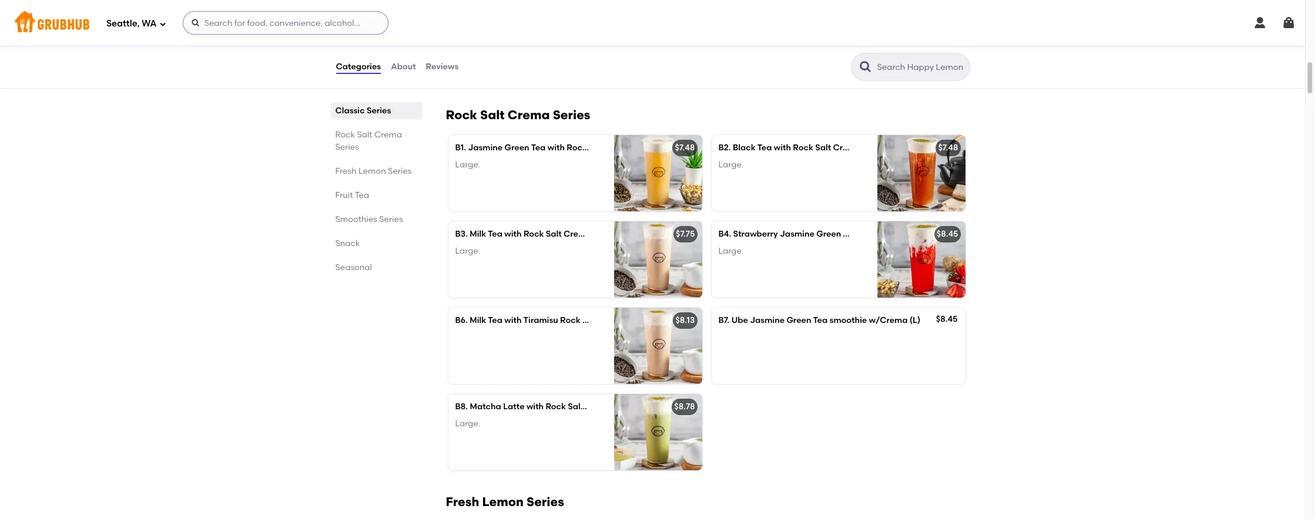 Task type: locate. For each thing, give the bounding box(es) containing it.
large. for b2. black tea with rock salt crema (l)
[[719, 160, 744, 170]]

b7.
[[719, 316, 730, 326]]

seasonal
[[335, 263, 372, 273]]

matcha
[[470, 402, 501, 412]]

rock salt crema series up b1. jasmine green tea with rock salt crema (l)
[[446, 108, 591, 122]]

rock
[[446, 108, 477, 122], [335, 130, 355, 140], [567, 143, 587, 153], [793, 143, 814, 153], [524, 229, 544, 239], [560, 316, 581, 326], [546, 402, 566, 412]]

0 horizontal spatial jasmine
[[468, 143, 503, 153]]

Search Happy Lemon search field
[[876, 62, 966, 73]]

lemon
[[359, 166, 386, 176], [482, 495, 524, 510]]

milk right b3.
[[470, 229, 486, 239]]

black for tea
[[733, 143, 756, 153]]

crema inside tab
[[374, 130, 402, 140]]

$7.48
[[675, 143, 695, 153], [939, 143, 959, 153]]

1 horizontal spatial green
[[787, 316, 812, 326]]

1 horizontal spatial fresh lemon series
[[446, 495, 564, 510]]

b4. strawberry jasmine green tea, black tea with rock salt crema (l) image
[[878, 222, 966, 298]]

2 milk from the top
[[470, 316, 486, 326]]

0 horizontal spatial black
[[474, 56, 497, 66]]

b3. milk tea with rock salt crema (l)
[[455, 229, 604, 239]]

tiramisu
[[524, 316, 558, 326]]

b2.
[[719, 143, 731, 153]]

b2. black tea with rock salt crema (l) image
[[878, 135, 966, 212]]

svg image
[[191, 18, 200, 28]]

0 vertical spatial jasmine
[[468, 143, 503, 153]]

0 horizontal spatial $7.48
[[675, 143, 695, 153]]

fruit tea
[[335, 191, 369, 200]]

black right b2.
[[733, 143, 756, 153]]

$8.78
[[675, 402, 695, 412]]

jasmine right b1.
[[468, 143, 503, 153]]

svg image
[[1254, 16, 1268, 30], [1282, 16, 1296, 30], [159, 20, 166, 27]]

b6.
[[455, 316, 468, 326]]

$8.45
[[937, 229, 959, 239], [937, 315, 958, 325]]

1 vertical spatial jasmine
[[750, 316, 785, 326]]

series
[[367, 106, 391, 116], [553, 108, 591, 122], [335, 142, 359, 152], [388, 166, 412, 176], [379, 215, 403, 225], [527, 495, 564, 510]]

green
[[505, 143, 530, 153], [787, 316, 812, 326]]

classic series tab
[[335, 105, 418, 117]]

0 vertical spatial $8.45
[[937, 229, 959, 239]]

seattle,
[[106, 18, 140, 29]]

b3. milk tea with rock salt crema (l) image
[[614, 222, 702, 298]]

jasmine right ube
[[750, 316, 785, 326]]

wa
[[142, 18, 157, 29]]

large. for b1. jasmine green tea with rock salt crema (l)
[[455, 160, 481, 170]]

smoothie
[[830, 316, 867, 326]]

(l) for b3. milk tea with rock salt crema (l)
[[594, 229, 604, 239]]

2 horizontal spatial svg image
[[1282, 16, 1296, 30]]

fresh lemon series inside fresh lemon series tab
[[335, 166, 412, 176]]

green left smoothie
[[787, 316, 812, 326]]

crema
[[508, 108, 550, 122], [374, 130, 402, 140], [607, 143, 635, 153], [833, 143, 861, 153], [564, 229, 592, 239], [600, 316, 628, 326], [586, 402, 614, 412]]

1 vertical spatial milk
[[470, 316, 486, 326]]

b1. jasmine green tea with rock salt crema (l)
[[455, 143, 648, 153]]

seasonal tab
[[335, 262, 418, 274]]

1 horizontal spatial jasmine
[[750, 316, 785, 326]]

with for b3. milk tea with rock salt crema (l)
[[505, 229, 522, 239]]

categories button
[[335, 46, 382, 88]]

b8. matcha latte with rock salt crema (l) image
[[614, 395, 702, 471]]

large. for b8. matcha latte with rock salt crema (l)
[[455, 419, 481, 429]]

rock salt crema series down classic series
[[335, 130, 402, 152]]

1 vertical spatial fresh
[[446, 495, 479, 510]]

black for tea/green
[[474, 56, 497, 66]]

0 vertical spatial green
[[505, 143, 530, 153]]

2 $7.48 from the left
[[939, 143, 959, 153]]

classic
[[335, 106, 365, 116]]

$7.75
[[676, 229, 695, 239]]

0 vertical spatial lemon
[[359, 166, 386, 176]]

1 horizontal spatial fresh
[[446, 495, 479, 510]]

milk for b3.
[[470, 229, 486, 239]]

black
[[474, 56, 497, 66], [733, 143, 756, 153]]

0 vertical spatial black
[[474, 56, 497, 66]]

tea
[[544, 56, 558, 66], [531, 143, 546, 153], [758, 143, 772, 153], [355, 191, 369, 200], [488, 229, 503, 239], [488, 316, 503, 326], [813, 316, 828, 326]]

1 vertical spatial rock salt crema series
[[335, 130, 402, 152]]

0 horizontal spatial lemon
[[359, 166, 386, 176]]

seattle, wa
[[106, 18, 157, 29]]

0 horizontal spatial rock salt crema series
[[335, 130, 402, 152]]

0 vertical spatial fresh lemon series
[[335, 166, 412, 176]]

0 horizontal spatial fresh lemon series
[[335, 166, 412, 176]]

about button
[[391, 46, 417, 88]]

1 horizontal spatial rock salt crema series
[[446, 108, 591, 122]]

ube
[[732, 316, 748, 326]]

$6.18
[[675, 55, 695, 65]]

snack tab
[[335, 238, 418, 250]]

0 horizontal spatial fresh
[[335, 166, 357, 176]]

1 $7.48 from the left
[[675, 143, 695, 153]]

large. for b3. milk tea with rock salt crema (l)
[[455, 246, 481, 256]]

b1.
[[455, 143, 466, 153]]

0 vertical spatial milk
[[470, 229, 486, 239]]

b8.
[[455, 402, 468, 412]]

fresh
[[335, 166, 357, 176], [446, 495, 479, 510]]

1 horizontal spatial black
[[733, 143, 756, 153]]

black right the a13.
[[474, 56, 497, 66]]

1 horizontal spatial $7.48
[[939, 143, 959, 153]]

with
[[548, 143, 565, 153], [774, 143, 791, 153], [505, 229, 522, 239], [505, 316, 522, 326], [527, 402, 544, 412]]

jasmine
[[468, 143, 503, 153], [750, 316, 785, 326]]

(l)
[[637, 143, 648, 153], [863, 143, 874, 153], [594, 229, 604, 239], [630, 316, 641, 326], [910, 316, 921, 326], [616, 402, 627, 412]]

b6. milk tea with tiramisu rock salt crema (l)
[[455, 316, 641, 326]]

tea/green
[[498, 56, 542, 66]]

large.
[[455, 160, 481, 170], [719, 160, 744, 170], [455, 246, 481, 256], [719, 246, 744, 256], [455, 419, 481, 429]]

rock salt crema series
[[446, 108, 591, 122], [335, 130, 402, 152]]

milk right b6. on the left bottom of page
[[470, 316, 486, 326]]

$7.48 for b2. black tea with rock salt crema (l)
[[939, 143, 959, 153]]

smoothies
[[335, 215, 377, 225]]

1 milk from the top
[[470, 229, 486, 239]]

1 horizontal spatial lemon
[[482, 495, 524, 510]]

salt
[[480, 108, 505, 122], [357, 130, 373, 140], [589, 143, 605, 153], [816, 143, 831, 153], [546, 229, 562, 239], [583, 316, 598, 326], [568, 402, 584, 412]]

0 vertical spatial fresh
[[335, 166, 357, 176]]

0 vertical spatial rock salt crema series
[[446, 108, 591, 122]]

(l) for b7. ube jasmine green tea smoothie w/crema (l)
[[910, 316, 921, 326]]

lemon inside tab
[[359, 166, 386, 176]]

$8.13
[[676, 316, 695, 326]]

snack
[[335, 239, 360, 249]]

1 vertical spatial fresh lemon series
[[446, 495, 564, 510]]

green right b1.
[[505, 143, 530, 153]]

fresh lemon series
[[335, 166, 412, 176], [446, 495, 564, 510]]

milk
[[470, 229, 486, 239], [470, 316, 486, 326]]

reviews
[[426, 62, 459, 72]]

1 vertical spatial black
[[733, 143, 756, 153]]



Task type: describe. For each thing, give the bounding box(es) containing it.
latte
[[503, 402, 525, 412]]

about
[[391, 62, 416, 72]]

b8. matcha latte with rock salt crema (l)
[[455, 402, 627, 412]]

Search for food, convenience, alcohol... search field
[[183, 11, 388, 35]]

with for b6. milk tea with tiramisu rock salt crema (l)
[[505, 316, 522, 326]]

fresh lemon series tab
[[335, 165, 418, 178]]

reviews button
[[425, 46, 459, 88]]

b6. milk tea with tiramisu rock salt crema (l) image
[[614, 308, 702, 385]]

with for b2. black tea with rock salt crema (l)
[[774, 143, 791, 153]]

a13.
[[455, 56, 472, 66]]

rock salt crema series tab
[[335, 129, 418, 153]]

0 horizontal spatial svg image
[[159, 20, 166, 27]]

$7.48 for b1. jasmine green tea with rock salt crema (l)
[[675, 143, 695, 153]]

fresh inside fresh lemon series tab
[[335, 166, 357, 176]]

main navigation navigation
[[0, 0, 1306, 46]]

a13. black tea/green tea
[[455, 56, 558, 66]]

smoothies series
[[335, 215, 403, 225]]

(l) for b8. matcha latte with rock salt crema (l)
[[616, 402, 627, 412]]

classic series
[[335, 106, 391, 116]]

(l) for b2. black tea with rock salt crema (l)
[[863, 143, 874, 153]]

1 horizontal spatial svg image
[[1254, 16, 1268, 30]]

rock salt crema series inside tab
[[335, 130, 402, 152]]

fruit tea tab
[[335, 189, 418, 202]]

b2. black tea with rock salt crema (l)
[[719, 143, 874, 153]]

tea inside tab
[[355, 191, 369, 200]]

0 horizontal spatial green
[[505, 143, 530, 153]]

b7. ube jasmine green tea smoothie w/crema (l)
[[719, 316, 921, 326]]

search icon image
[[859, 60, 873, 74]]

w/crema
[[869, 316, 908, 326]]

b3.
[[455, 229, 468, 239]]

fruit
[[335, 191, 353, 200]]

salt inside tab
[[357, 130, 373, 140]]

1 vertical spatial green
[[787, 316, 812, 326]]

1 vertical spatial lemon
[[482, 495, 524, 510]]

rock inside tab
[[335, 130, 355, 140]]

with for b8. matcha latte with rock salt crema (l)
[[527, 402, 544, 412]]

categories
[[336, 62, 381, 72]]

smoothies series tab
[[335, 213, 418, 226]]

milk for b6.
[[470, 316, 486, 326]]

1 vertical spatial $8.45
[[937, 315, 958, 325]]

b1. jasmine green tea with rock salt crema (l) image
[[614, 135, 702, 212]]



Task type: vqa. For each thing, say whether or not it's contained in the screenshot.
use in the By placing your order, you agree to Grubhub's terms of use and privacy policy
no



